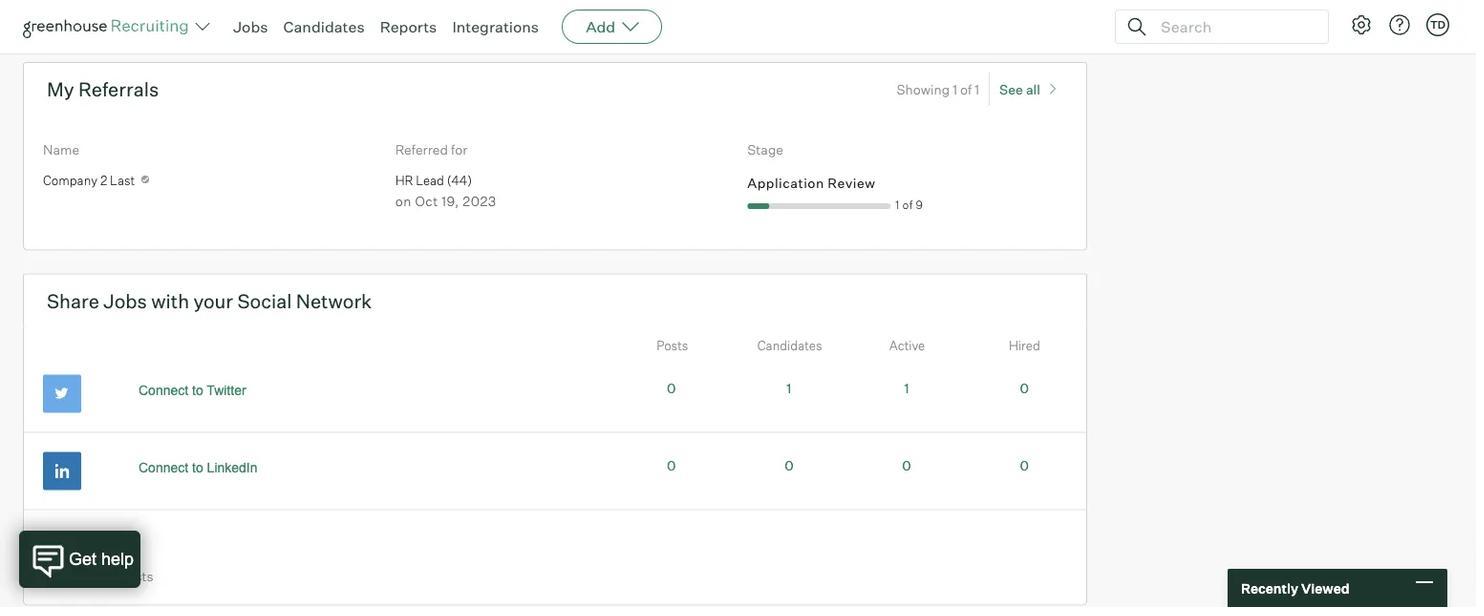 Task type: describe. For each thing, give the bounding box(es) containing it.
referred
[[395, 142, 448, 159]]

reports
[[380, 17, 437, 36]]

showing
[[897, 81, 950, 98]]

see all
[[1000, 81, 1041, 98]]

viewed
[[1302, 580, 1350, 597]]

add
[[586, 17, 616, 36]]

showing 1 of 1
[[897, 81, 980, 98]]

following image
[[140, 174, 151, 186]]

share
[[47, 289, 99, 313]]

1 vertical spatial of
[[903, 198, 913, 212]]

company 2 last
[[43, 173, 135, 189]]

connect for 0
[[139, 461, 188, 476]]

integrations
[[452, 17, 539, 36]]

integrations link
[[452, 17, 539, 36]]

1 1 link from the left
[[787, 380, 792, 397]]

td button
[[1423, 10, 1454, 40]]

recently
[[1241, 580, 1299, 597]]

connect for 1
[[139, 384, 188, 399]]

application
[[748, 175, 825, 192]]

my
[[47, 78, 74, 102]]

2
[[100, 173, 107, 189]]

1 horizontal spatial of
[[961, 81, 972, 98]]

last
[[110, 173, 135, 189]]

all
[[1026, 81, 1041, 98]]

oct
[[415, 194, 438, 210]]

1 vertical spatial candidates
[[758, 339, 822, 354]]

jobs for jobs posted
[[43, 530, 78, 549]]

see all link
[[1000, 73, 1064, 107]]

connect to twitter
[[139, 384, 246, 399]]

stage
[[748, 142, 784, 159]]

(44)
[[447, 173, 472, 189]]

posts
[[119, 569, 153, 586]]

posts
[[657, 339, 688, 354]]

Search text field
[[1156, 13, 1311, 41]]

greenhouse recruiting image
[[23, 15, 195, 38]]

2023
[[463, 194, 497, 210]]

my referrals
[[47, 78, 159, 102]]

on
[[395, 194, 412, 210]]

connect to linkedin button
[[118, 453, 279, 485]]

application review
[[748, 175, 876, 192]]

see
[[1000, 81, 1023, 98]]



Task type: vqa. For each thing, say whether or not it's contained in the screenshot.
MILLER
no



Task type: locate. For each thing, give the bounding box(es) containing it.
recently viewed
[[1241, 580, 1350, 597]]

1 horizontal spatial 1 link
[[905, 380, 909, 397]]

your
[[193, 289, 233, 313]]

hired
[[1009, 339, 1041, 354]]

connect to linkedin
[[139, 461, 258, 476]]

td
[[1431, 18, 1446, 31]]

connect
[[139, 384, 188, 399], [139, 461, 188, 476]]

lead
[[416, 173, 444, 189]]

to for 1
[[192, 384, 203, 399]]

review
[[828, 175, 876, 192]]

0 vertical spatial jobs
[[233, 17, 268, 36]]

reports link
[[380, 17, 437, 36]]

td button
[[1427, 13, 1450, 36]]

configure image
[[1350, 13, 1373, 36]]

0 vertical spatial to
[[192, 384, 203, 399]]

1 link
[[787, 380, 792, 397], [905, 380, 909, 397]]

connect left the twitter
[[139, 384, 188, 399]]

1 of 9
[[896, 198, 923, 212]]

posted
[[81, 530, 131, 549]]

1 vertical spatial jobs
[[103, 289, 147, 313]]

0 horizontal spatial candidates
[[283, 17, 365, 36]]

company
[[43, 173, 98, 189]]

1
[[953, 81, 958, 98], [975, 81, 980, 98], [896, 198, 900, 212], [787, 380, 792, 397], [905, 380, 909, 397]]

0 horizontal spatial of
[[903, 198, 913, 212]]

referrals
[[78, 78, 159, 102]]

2 vertical spatial jobs
[[43, 530, 78, 549]]

candidates
[[283, 17, 365, 36], [758, 339, 822, 354]]

linkedin
[[207, 461, 258, 476]]

jobs link
[[233, 17, 268, 36]]

connect left linkedin on the bottom left
[[139, 461, 188, 476]]

share jobs with your social network
[[47, 289, 372, 313]]

2 horizontal spatial jobs
[[233, 17, 268, 36]]

to left linkedin on the bottom left
[[192, 461, 203, 476]]

1 vertical spatial connect
[[139, 461, 188, 476]]

for
[[451, 142, 468, 159]]

1 horizontal spatial jobs
[[103, 289, 147, 313]]

you
[[43, 569, 66, 586]]

hr
[[395, 173, 413, 189]]

0 vertical spatial of
[[961, 81, 972, 98]]

twitter
[[207, 384, 246, 399]]

of
[[961, 81, 972, 98], [903, 198, 913, 212]]

of left "9"
[[903, 198, 913, 212]]

jobs left the candidates link
[[233, 17, 268, 36]]

name
[[43, 142, 79, 159]]

2 to from the top
[[192, 461, 203, 476]]

active
[[890, 339, 925, 354]]

jobs for jobs link on the left
[[233, 17, 268, 36]]

0 link
[[667, 380, 676, 397], [1020, 380, 1029, 397], [667, 458, 676, 474], [785, 458, 794, 474], [902, 458, 912, 474], [1020, 458, 1029, 474]]

0 vertical spatial connect
[[139, 384, 188, 399]]

candidates link
[[283, 17, 365, 36]]

2 1 link from the left
[[905, 380, 909, 397]]

2 connect from the top
[[139, 461, 188, 476]]

jobs posted
[[43, 530, 131, 549]]

referred for
[[395, 142, 468, 159]]

connect to twitter button
[[118, 375, 267, 408]]

1 to from the top
[[192, 384, 203, 399]]

jobs left with
[[103, 289, 147, 313]]

to left the twitter
[[192, 384, 203, 399]]

add button
[[562, 10, 662, 44]]

have
[[69, 569, 98, 586]]

social
[[237, 289, 292, 313]]

jobs up you
[[43, 530, 78, 549]]

with
[[151, 289, 189, 313]]

to for 0
[[192, 461, 203, 476]]

0 vertical spatial candidates
[[283, 17, 365, 36]]

None text field
[[724, 0, 946, 7]]

hr lead (44) on oct 19, 2023
[[395, 173, 497, 210]]

1 connect from the top
[[139, 384, 188, 399]]

to
[[192, 384, 203, 399], [192, 461, 203, 476]]

jobs
[[233, 17, 268, 36], [103, 289, 147, 313], [43, 530, 78, 549]]

no
[[101, 569, 116, 586]]

network
[[296, 289, 372, 313]]

9
[[916, 198, 923, 212]]

0 horizontal spatial 1 link
[[787, 380, 792, 397]]

you have no posts
[[43, 569, 153, 586]]

of right showing
[[961, 81, 972, 98]]

0
[[667, 380, 676, 397], [1020, 380, 1029, 397], [667, 458, 676, 474], [785, 458, 794, 474], [902, 458, 912, 474], [1020, 458, 1029, 474]]

1 horizontal spatial candidates
[[758, 339, 822, 354]]

19,
[[442, 194, 459, 210]]

1 vertical spatial to
[[192, 461, 203, 476]]

0 horizontal spatial jobs
[[43, 530, 78, 549]]



